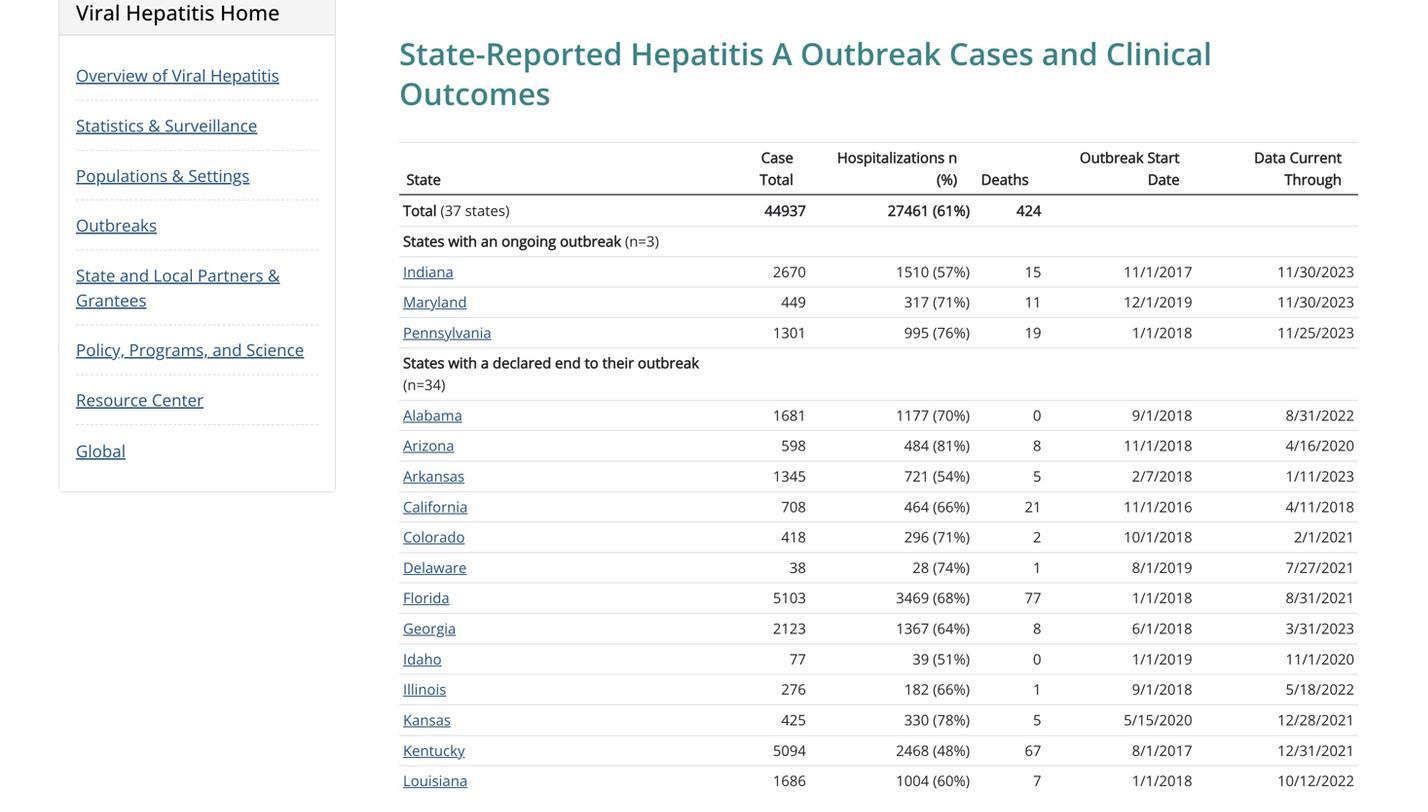 Task type: vqa. For each thing, say whether or not it's contained in the screenshot.


Task type: describe. For each thing, give the bounding box(es) containing it.
721 (54%)
[[905, 467, 970, 487]]

3469 (68%)
[[896, 589, 970, 609]]

kentucky link
[[403, 741, 465, 761]]

(71%) for 317 (71%)
[[933, 292, 970, 312]]

overview of viral hepatitis
[[76, 64, 279, 87]]

(54%)
[[933, 467, 970, 487]]

330
[[905, 711, 930, 731]]

populations
[[76, 164, 168, 187]]

(64%)
[[933, 619, 970, 639]]

declared
[[493, 353, 552, 373]]

policy, programs, and science link
[[76, 339, 304, 362]]

& for populations
[[172, 164, 184, 187]]

0 for 39 (51%)
[[1034, 650, 1042, 670]]

end
[[555, 353, 581, 373]]

2123
[[773, 619, 806, 639]]

1 for 182 (66%)
[[1034, 680, 1042, 700]]

hospitalizations n (%)
[[838, 148, 958, 189]]

2/7/2018
[[1133, 467, 1193, 487]]

outbreak start date
[[1080, 148, 1180, 189]]

1 for 28 (74%)
[[1034, 558, 1042, 578]]

12/1/2019
[[1124, 292, 1193, 312]]

state for state and local partners & grantees
[[76, 264, 115, 287]]

outbreaks link
[[76, 214, 157, 237]]

louisiana link
[[403, 772, 468, 792]]

1177
[[896, 406, 930, 426]]

11/1/2017
[[1124, 262, 1193, 282]]

a
[[481, 353, 489, 373]]

11
[[1025, 292, 1042, 312]]

georgia
[[403, 619, 456, 639]]

1/1/2018 for 10/12/2022
[[1133, 772, 1193, 792]]

surveillance
[[165, 114, 257, 137]]

statistics & surveillance
[[76, 114, 257, 137]]

8/1/2017
[[1133, 741, 1193, 761]]

995 (76%)
[[905, 323, 970, 343]]

outbreaks
[[76, 214, 157, 237]]

0 vertical spatial 77
[[1025, 589, 1042, 609]]

21
[[1025, 497, 1042, 517]]

outbreak inside outbreak start date
[[1080, 148, 1144, 168]]

0 horizontal spatial total
[[403, 201, 437, 221]]

15
[[1025, 262, 1042, 282]]

california
[[403, 497, 468, 517]]

(66%) for 464 (66%)
[[933, 497, 970, 517]]

deaths
[[982, 169, 1029, 189]]

colorado link
[[403, 528, 465, 548]]

case
[[762, 148, 794, 168]]

2
[[1034, 528, 1042, 548]]

12/28/2021
[[1278, 711, 1355, 731]]

296
[[905, 528, 930, 548]]

7
[[1034, 772, 1042, 792]]

721
[[905, 467, 930, 487]]

hospitalizations
[[838, 148, 945, 168]]

(51%)
[[933, 650, 970, 670]]

statistics
[[76, 114, 144, 137]]

global link
[[76, 440, 126, 462]]

idaho
[[403, 650, 442, 670]]

florida
[[403, 589, 450, 609]]

statistics & surveillance link
[[76, 114, 257, 137]]

5 for 330 (78%)
[[1034, 711, 1042, 731]]

local
[[153, 264, 193, 287]]

11/1/2020
[[1286, 650, 1355, 670]]

(74%)
[[933, 558, 970, 578]]

5/15/2020
[[1124, 711, 1193, 731]]

1510 (57%)
[[896, 262, 970, 282]]

3/31/2023
[[1286, 619, 1355, 639]]

& for statistics
[[148, 114, 160, 137]]

5/18/2022
[[1286, 680, 1355, 700]]

california link
[[403, 497, 468, 517]]

0 horizontal spatial outbreak
[[560, 231, 622, 251]]

11/1/2018
[[1124, 436, 1193, 456]]

and inside state and local partners & grantees
[[120, 264, 149, 287]]

0 for 1177 (70%)
[[1034, 406, 1042, 426]]

1004
[[896, 772, 930, 792]]

populations & settings link
[[76, 164, 250, 187]]

grantees
[[76, 289, 147, 312]]

viral
[[172, 64, 206, 87]]

and inside state-reported hepatitis a outbreak cases and clinical outcomes
[[1042, 33, 1099, 74]]

center
[[152, 389, 204, 412]]

delaware link
[[403, 558, 467, 578]]

1301
[[773, 323, 806, 343]]

8/1/2019
[[1133, 558, 1193, 578]]

2670
[[773, 262, 806, 282]]

449
[[782, 292, 806, 312]]

alabama
[[403, 406, 463, 426]]

populations & settings
[[76, 164, 250, 187]]

(61%)
[[933, 201, 970, 221]]

10/1/2018
[[1124, 528, 1193, 548]]

indiana
[[403, 262, 454, 282]]

598
[[782, 436, 806, 456]]

(57%)
[[933, 262, 970, 282]]

4/16/2020
[[1286, 436, 1355, 456]]

state for state
[[407, 169, 441, 189]]

464
[[905, 497, 930, 517]]

total (37 states)
[[403, 201, 510, 221]]

pennsylvania link
[[403, 323, 492, 343]]

of
[[152, 64, 168, 87]]

states for states with a declared end to their outbreak (n=34)
[[403, 353, 445, 373]]

kentucky
[[403, 741, 465, 761]]

to
[[585, 353, 599, 373]]



Task type: locate. For each thing, give the bounding box(es) containing it.
and right cases
[[1042, 33, 1099, 74]]

8/31/2021
[[1286, 589, 1355, 609]]

296 (71%)
[[905, 528, 970, 548]]

1 vertical spatial outbreak
[[638, 353, 699, 373]]

(66%)
[[933, 497, 970, 517], [933, 680, 970, 700]]

0 vertical spatial state
[[407, 169, 441, 189]]

an
[[481, 231, 498, 251]]

0 vertical spatial (66%)
[[933, 497, 970, 517]]

2/1/2021
[[1295, 528, 1355, 548]]

total left (37
[[403, 201, 437, 221]]

1 vertical spatial 0
[[1034, 650, 1042, 670]]

1 1 from the top
[[1034, 558, 1042, 578]]

1 with from the top
[[448, 231, 477, 251]]

states up indiana
[[403, 231, 445, 251]]

2 8 from the top
[[1034, 619, 1042, 639]]

1 vertical spatial (66%)
[[933, 680, 970, 700]]

states up '(n=34)'
[[403, 353, 445, 373]]

and up grantees
[[120, 264, 149, 287]]

2 (71%) from the top
[[933, 528, 970, 548]]

1 11/30/2023 from the top
[[1278, 262, 1355, 282]]

science
[[246, 339, 304, 362]]

1 horizontal spatial hepatitis
[[631, 33, 765, 74]]

total down case
[[760, 169, 794, 189]]

44937
[[765, 201, 806, 221]]

2 5 from the top
[[1034, 711, 1042, 731]]

hepatitis right viral
[[210, 64, 279, 87]]

1/1/2018 up 6/1/2018
[[1133, 589, 1193, 609]]

8 for 1367 (64%)
[[1034, 619, 1042, 639]]

state inside state and local partners & grantees
[[76, 264, 115, 287]]

0 vertical spatial 1
[[1034, 558, 1042, 578]]

georgia link
[[403, 619, 456, 639]]

2 (66%) from the top
[[933, 680, 970, 700]]

1 vertical spatial 1/1/2018
[[1133, 589, 1193, 609]]

(71%) for 296 (71%)
[[933, 528, 970, 548]]

state-reported hepatitis a outbreak cases and clinical outcomes
[[399, 33, 1213, 114]]

67
[[1025, 741, 1042, 761]]

outbreak left the (n=3)
[[560, 231, 622, 251]]

0 horizontal spatial outbreak
[[801, 33, 942, 74]]

maryland
[[403, 292, 467, 312]]

2 horizontal spatial &
[[268, 264, 280, 287]]

(71%)
[[933, 292, 970, 312], [933, 528, 970, 548]]

1 down 2
[[1034, 558, 1042, 578]]

1 vertical spatial with
[[448, 353, 477, 373]]

9/1/2018 up 11/1/2018
[[1133, 406, 1193, 426]]

0 vertical spatial 8
[[1034, 436, 1042, 456]]

2 vertical spatial 1/1/2018
[[1133, 772, 1193, 792]]

1177 (70%)
[[896, 406, 970, 426]]

& left the settings
[[172, 164, 184, 187]]

0 vertical spatial 9/1/2018
[[1133, 406, 1193, 426]]

1 1/1/2018 from the top
[[1133, 323, 1193, 343]]

5 for 721 (54%)
[[1034, 467, 1042, 487]]

1 0 from the top
[[1034, 406, 1042, 426]]

with for a
[[448, 353, 477, 373]]

1 8 from the top
[[1034, 436, 1042, 456]]

state up (37
[[407, 169, 441, 189]]

outbreak right a
[[801, 33, 942, 74]]

2 1 from the top
[[1034, 680, 1042, 700]]

& right partners
[[268, 264, 280, 287]]

1 vertical spatial 8
[[1034, 619, 1042, 639]]

3 1/1/2018 from the top
[[1133, 772, 1193, 792]]

(71%) up '(76%)'
[[933, 292, 970, 312]]

date
[[1148, 169, 1180, 189]]

2 9/1/2018 from the top
[[1133, 680, 1193, 700]]

overview
[[76, 64, 148, 87]]

0 horizontal spatial and
[[120, 264, 149, 287]]

0 right (51%)
[[1034, 650, 1042, 670]]

276
[[782, 680, 806, 700]]

start
[[1148, 148, 1180, 168]]

1 horizontal spatial &
[[172, 164, 184, 187]]

1 vertical spatial 5
[[1034, 711, 1042, 731]]

outbreak inside state-reported hepatitis a outbreak cases and clinical outcomes
[[801, 33, 942, 74]]

1 states from the top
[[403, 231, 445, 251]]

10/12/2022
[[1278, 772, 1355, 792]]

(68%)
[[933, 589, 970, 609]]

their
[[603, 353, 634, 373]]

6/1/2018
[[1133, 619, 1193, 639]]

1/11/2023
[[1286, 467, 1355, 487]]

2 with from the top
[[448, 353, 477, 373]]

(60%)
[[933, 772, 970, 792]]

1 (71%) from the top
[[933, 292, 970, 312]]

9/1/2018 for 0
[[1133, 406, 1193, 426]]

resource center
[[76, 389, 204, 412]]

illinois link
[[403, 680, 446, 700]]

1 vertical spatial and
[[120, 264, 149, 287]]

0 vertical spatial total
[[760, 169, 794, 189]]

0 vertical spatial and
[[1042, 33, 1099, 74]]

outbreak right the their
[[638, 353, 699, 373]]

with for an
[[448, 231, 477, 251]]

& right statistics
[[148, 114, 160, 137]]

8 for 484 (81%)
[[1034, 436, 1042, 456]]

0 vertical spatial (71%)
[[933, 292, 970, 312]]

1/1/2018 for 11/25/2023
[[1133, 323, 1193, 343]]

9/1/2018 for 1
[[1133, 680, 1193, 700]]

0 horizontal spatial &
[[148, 114, 160, 137]]

1 horizontal spatial state
[[407, 169, 441, 189]]

1/1/2018 down 12/1/2019
[[1133, 323, 1193, 343]]

2 1/1/2018 from the top
[[1133, 589, 1193, 609]]

n
[[949, 148, 958, 168]]

0 vertical spatial with
[[448, 231, 477, 251]]

0 horizontal spatial 77
[[790, 650, 806, 670]]

resource
[[76, 389, 148, 412]]

5094
[[773, 741, 806, 761]]

arizona
[[403, 436, 454, 456]]

317 (71%)
[[905, 292, 970, 312]]

0 vertical spatial 0
[[1034, 406, 1042, 426]]

995
[[905, 323, 930, 343]]

1 vertical spatial 1
[[1034, 680, 1042, 700]]

policy,
[[76, 339, 125, 362]]

(66%) up (78%)
[[933, 680, 970, 700]]

hepatitis inside state-reported hepatitis a outbreak cases and clinical outcomes
[[631, 33, 765, 74]]

0 vertical spatial states
[[403, 231, 445, 251]]

182 (66%)
[[905, 680, 970, 700]]

2 vertical spatial and
[[213, 339, 242, 362]]

state up grantees
[[76, 264, 115, 287]]

overview of viral hepatitis link
[[76, 64, 279, 87]]

2 horizontal spatial and
[[1042, 33, 1099, 74]]

clinical
[[1106, 33, 1213, 74]]

cases
[[950, 33, 1034, 74]]

through
[[1285, 169, 1342, 189]]

11/30/2023 for 11/1/2017
[[1278, 262, 1355, 282]]

27461 (61%)
[[888, 201, 970, 221]]

2468 (48%)
[[896, 741, 970, 761]]

1 horizontal spatial 77
[[1025, 589, 1042, 609]]

global
[[76, 440, 126, 462]]

states with a declared end to their outbreak (n=34)
[[403, 353, 699, 395]]

state and local partners & grantees
[[76, 264, 280, 312]]

2 0 from the top
[[1034, 650, 1042, 670]]

5 up 67
[[1034, 711, 1042, 731]]

28
[[913, 558, 930, 578]]

2 vertical spatial &
[[268, 264, 280, 287]]

1 vertical spatial 11/30/2023
[[1278, 292, 1355, 312]]

1/1/2018 down 8/1/2017
[[1133, 772, 1193, 792]]

states for states with an ongoing outbreak (n=3)
[[403, 231, 445, 251]]

1345
[[773, 467, 806, 487]]

8 up 21
[[1034, 436, 1042, 456]]

& inside state and local partners & grantees
[[268, 264, 280, 287]]

8/31/2022
[[1286, 406, 1355, 426]]

464 (66%)
[[905, 497, 970, 517]]

1 horizontal spatial and
[[213, 339, 242, 362]]

1/1/2018 for 8/31/2021
[[1133, 589, 1193, 609]]

&
[[148, 114, 160, 137], [172, 164, 184, 187], [268, 264, 280, 287]]

0 vertical spatial 11/30/2023
[[1278, 262, 1355, 282]]

(71%) up (74%)
[[933, 528, 970, 548]]

4/11/2018
[[1286, 497, 1355, 517]]

outbreak inside the states with a declared end to their outbreak (n=34)
[[638, 353, 699, 373]]

maryland link
[[403, 292, 467, 312]]

total
[[760, 169, 794, 189], [403, 201, 437, 221]]

0 horizontal spatial hepatitis
[[210, 64, 279, 87]]

1510
[[896, 262, 930, 282]]

1 horizontal spatial outbreak
[[638, 353, 699, 373]]

484 (81%)
[[905, 436, 970, 456]]

(66%) for 182 (66%)
[[933, 680, 970, 700]]

1 horizontal spatial outbreak
[[1080, 148, 1144, 168]]

77 up 276
[[790, 650, 806, 670]]

9/1/2018
[[1133, 406, 1193, 426], [1133, 680, 1193, 700]]

11/30/2023 for 12/1/2019
[[1278, 292, 1355, 312]]

418
[[782, 528, 806, 548]]

77
[[1025, 589, 1042, 609], [790, 650, 806, 670]]

0 vertical spatial outbreak
[[801, 33, 942, 74]]

with left an
[[448, 231, 477, 251]]

(78%)
[[933, 711, 970, 731]]

outbreak left the start
[[1080, 148, 1144, 168]]

colorado
[[403, 528, 465, 548]]

1367 (64%)
[[896, 619, 970, 639]]

1 5 from the top
[[1034, 467, 1042, 487]]

1 (66%) from the top
[[933, 497, 970, 517]]

(48%)
[[933, 741, 970, 761]]

8 right (64%)
[[1034, 619, 1042, 639]]

424
[[1017, 201, 1042, 221]]

with inside the states with a declared end to their outbreak (n=34)
[[448, 353, 477, 373]]

1 vertical spatial outbreak
[[1080, 148, 1144, 168]]

1 up 67
[[1034, 680, 1042, 700]]

7/27/2021
[[1286, 558, 1355, 578]]

0 vertical spatial 5
[[1034, 467, 1042, 487]]

data current through
[[1255, 148, 1342, 189]]

1 vertical spatial state
[[76, 264, 115, 287]]

states inside the states with a declared end to their outbreak (n=34)
[[403, 353, 445, 373]]

182
[[905, 680, 930, 700]]

hepatitis
[[631, 33, 765, 74], [210, 64, 279, 87]]

and
[[1042, 33, 1099, 74], [120, 264, 149, 287], [213, 339, 242, 362]]

2 states from the top
[[403, 353, 445, 373]]

0 down the 19 on the right top of page
[[1034, 406, 1042, 426]]

hepatitis left a
[[631, 33, 765, 74]]

9/1/2018 down 1/1/2019
[[1133, 680, 1193, 700]]

0 vertical spatial &
[[148, 114, 160, 137]]

1367
[[896, 619, 930, 639]]

with left "a"
[[448, 353, 477, 373]]

2 11/30/2023 from the top
[[1278, 292, 1355, 312]]

19
[[1025, 323, 1042, 343]]

0 vertical spatial outbreak
[[560, 231, 622, 251]]

(%)
[[937, 169, 958, 189]]

1 vertical spatial states
[[403, 353, 445, 373]]

1 vertical spatial total
[[403, 201, 437, 221]]

1 horizontal spatial total
[[760, 169, 794, 189]]

partners
[[198, 264, 264, 287]]

1 vertical spatial 77
[[790, 650, 806, 670]]

case total
[[760, 148, 794, 189]]

1 vertical spatial 9/1/2018
[[1133, 680, 1193, 700]]

(66%) down (54%)
[[933, 497, 970, 517]]

1 vertical spatial (71%)
[[933, 528, 970, 548]]

77 down 2
[[1025, 589, 1042, 609]]

arkansas
[[403, 467, 465, 487]]

5 up 21
[[1034, 467, 1042, 487]]

states)
[[465, 201, 510, 221]]

27461
[[888, 201, 930, 221]]

1 9/1/2018 from the top
[[1133, 406, 1193, 426]]

and left science
[[213, 339, 242, 362]]

1 vertical spatial &
[[172, 164, 184, 187]]

39
[[913, 650, 930, 670]]

0 horizontal spatial state
[[76, 264, 115, 287]]

0 vertical spatial 1/1/2018
[[1133, 323, 1193, 343]]



